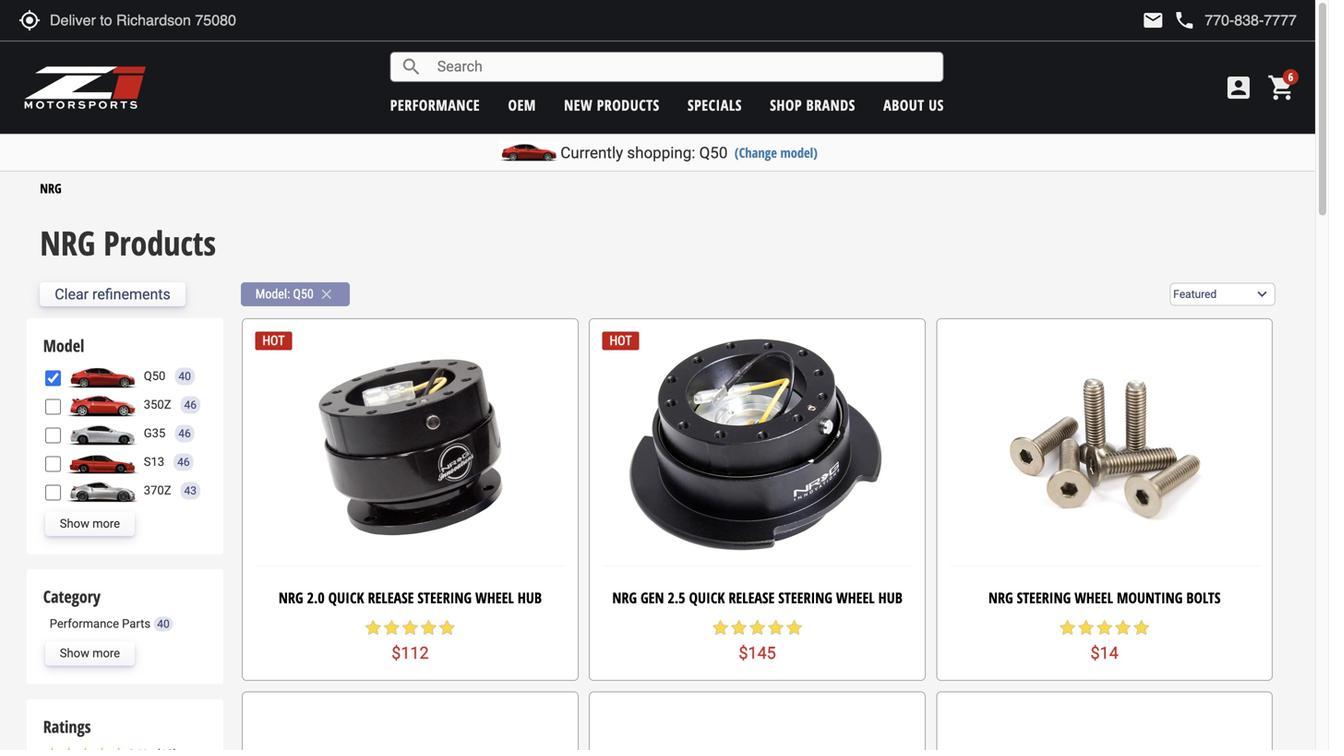 Task type: locate. For each thing, give the bounding box(es) containing it.
my_location
[[18, 9, 41, 31]]

$112
[[392, 644, 429, 663]]

1 vertical spatial 40
[[157, 618, 170, 631]]

hub
[[518, 588, 542, 608], [878, 588, 903, 608]]

show down "nissan 370z z34 2009 2010 2011 2012 2013 2014 2015 2016 2017 2018 2019 3.7l vq37vhr vhr nismo z1 motorsports" image
[[60, 517, 89, 531]]

1 vertical spatial q50
[[293, 287, 314, 302]]

quick right 2.5
[[689, 588, 725, 608]]

1 horizontal spatial steering
[[778, 588, 833, 608]]

0 vertical spatial 46
[[184, 399, 197, 412]]

0 horizontal spatial 40
[[157, 618, 170, 631]]

show for category
[[60, 647, 89, 661]]

ratings
[[43, 716, 91, 738]]

steering up star star star star star $14
[[1017, 588, 1071, 608]]

quick right 2.0
[[328, 588, 364, 608]]

46 for s13
[[177, 456, 190, 469]]

46 up the 43
[[177, 456, 190, 469]]

6 star from the left
[[711, 619, 730, 637]]

category
[[43, 586, 100, 608]]

star
[[364, 619, 383, 637], [383, 619, 401, 637], [401, 619, 419, 637], [419, 619, 438, 637], [438, 619, 456, 637], [711, 619, 730, 637], [730, 619, 748, 637], [748, 619, 767, 637], [767, 619, 785, 637], [785, 619, 804, 637], [1058, 619, 1077, 637], [1077, 619, 1095, 637], [1095, 619, 1114, 637], [1114, 619, 1132, 637], [1132, 619, 1151, 637]]

0 horizontal spatial quick
[[328, 588, 364, 608]]

new
[[564, 95, 593, 115]]

nrg
[[40, 180, 61, 197], [40, 220, 95, 265], [279, 588, 303, 608], [612, 588, 637, 608], [989, 588, 1013, 608]]

40
[[178, 370, 191, 383], [157, 618, 170, 631]]

1 show more button from the top
[[45, 512, 135, 536]]

z1 motorsports logo image
[[23, 65, 147, 111]]

10 star from the left
[[785, 619, 804, 637]]

0 horizontal spatial q50
[[144, 369, 166, 383]]

2 show more button from the top
[[45, 642, 135, 666]]

more for model
[[92, 517, 120, 531]]

mail phone
[[1142, 9, 1196, 31]]

2.0
[[307, 588, 325, 608]]

steering
[[418, 588, 472, 608], [778, 588, 833, 608], [1017, 588, 1071, 608]]

show more button
[[45, 512, 135, 536], [45, 642, 135, 666]]

2 horizontal spatial wheel
[[1075, 588, 1113, 608]]

2.5
[[668, 588, 685, 608]]

mounting
[[1117, 588, 1183, 608]]

products
[[597, 95, 660, 115]]

2 steering from the left
[[778, 588, 833, 608]]

1 hub from the left
[[518, 588, 542, 608]]

2 hub from the left
[[878, 588, 903, 608]]

1 show from the top
[[60, 517, 89, 531]]

shopping:
[[627, 144, 695, 162]]

show more for category
[[60, 647, 120, 661]]

show
[[60, 517, 89, 531], [60, 647, 89, 661]]

1 vertical spatial show
[[60, 647, 89, 661]]

1 wheel from the left
[[475, 588, 514, 608]]

2 more from the top
[[92, 647, 120, 661]]

0 vertical spatial q50
[[699, 144, 728, 162]]

mail link
[[1142, 9, 1164, 31]]

shopping_cart link
[[1263, 73, 1297, 102]]

clear refinements button
[[40, 282, 185, 306]]

0 vertical spatial show more
[[60, 517, 120, 531]]

0 vertical spatial show more button
[[45, 512, 135, 536]]

40 right the parts
[[157, 618, 170, 631]]

1 vertical spatial show more button
[[45, 642, 135, 666]]

2 show more from the top
[[60, 647, 120, 661]]

3 star from the left
[[401, 619, 419, 637]]

0 horizontal spatial steering
[[418, 588, 472, 608]]

$145
[[739, 644, 776, 663]]

show more button down "nissan 370z z34 2009 2010 2011 2012 2013 2014 2015 2016 2017 2018 2019 3.7l vq37vhr vhr nismo z1 motorsports" image
[[45, 512, 135, 536]]

bolts
[[1186, 588, 1221, 608]]

show more button for category
[[45, 642, 135, 666]]

46
[[184, 399, 197, 412], [178, 427, 191, 440], [177, 456, 190, 469]]

infiniti g35 coupe sedan v35 v36 skyline 2003 2004 2005 2006 2007 2008 3.5l vq35de revup rev up vq35hr z1 motorsports image
[[65, 422, 139, 446]]

15 star from the left
[[1132, 619, 1151, 637]]

us
[[929, 95, 944, 115]]

steering up star star star star star $112
[[418, 588, 472, 608]]

2 horizontal spatial q50
[[699, 144, 728, 162]]

350z
[[144, 398, 171, 412]]

release
[[368, 588, 414, 608], [729, 588, 775, 608]]

1 horizontal spatial wheel
[[836, 588, 875, 608]]

2 vertical spatial 46
[[177, 456, 190, 469]]

1 horizontal spatial hub
[[878, 588, 903, 608]]

phone
[[1174, 9, 1196, 31]]

q50 left (change
[[699, 144, 728, 162]]

release up "star star star star star $145"
[[729, 588, 775, 608]]

nrg 2.0 quick release steering wheel hub
[[279, 588, 542, 608]]

more down "nissan 370z z34 2009 2010 2011 2012 2013 2014 2015 2016 2017 2018 2019 3.7l vq37vhr vhr nismo z1 motorsports" image
[[92, 517, 120, 531]]

46 right g35
[[178, 427, 191, 440]]

2 quick from the left
[[689, 588, 725, 608]]

show more down performance
[[60, 647, 120, 661]]

1 horizontal spatial q50
[[293, 287, 314, 302]]

specials link
[[688, 95, 742, 115]]

show more down "nissan 370z z34 2009 2010 2011 2012 2013 2014 2015 2016 2017 2018 2019 3.7l vq37vhr vhr nismo z1 motorsports" image
[[60, 517, 120, 531]]

release up star star star star star $112
[[368, 588, 414, 608]]

1 vertical spatial show more
[[60, 647, 120, 661]]

1 horizontal spatial 40
[[178, 370, 191, 383]]

shop
[[770, 95, 802, 115]]

show down performance
[[60, 647, 89, 661]]

1 horizontal spatial quick
[[689, 588, 725, 608]]

show more button down performance
[[45, 642, 135, 666]]

46 for 350z
[[184, 399, 197, 412]]

currently shopping: q50 (change model)
[[560, 144, 818, 162]]

account_box link
[[1219, 73, 1258, 102]]

2 release from the left
[[729, 588, 775, 608]]

0 horizontal spatial hub
[[518, 588, 542, 608]]

q50 up 350z
[[144, 369, 166, 383]]

8 star from the left
[[748, 619, 767, 637]]

0 horizontal spatial wheel
[[475, 588, 514, 608]]

2 show from the top
[[60, 647, 89, 661]]

3 wheel from the left
[[1075, 588, 1113, 608]]

shop brands
[[770, 95, 855, 115]]

1 show more from the top
[[60, 517, 120, 531]]

q50 left close
[[293, 287, 314, 302]]

quick
[[328, 588, 364, 608], [689, 588, 725, 608]]

show more
[[60, 517, 120, 531], [60, 647, 120, 661]]

nrg for nrg 2.0 quick release steering wheel hub
[[279, 588, 303, 608]]

0 vertical spatial show
[[60, 517, 89, 531]]

1 more from the top
[[92, 517, 120, 531]]

40 right infiniti q50 sedan hybrid v37 2014 2015 2016 2017 2018 2019 2020 vq37vhr 2.0t 3.0t 3.7l red sport redsport vr30ddtt z1 motorsports image
[[178, 370, 191, 383]]

more
[[92, 517, 120, 531], [92, 647, 120, 661]]

46 right 350z
[[184, 399, 197, 412]]

g35
[[144, 427, 165, 440]]

0 horizontal spatial release
[[368, 588, 414, 608]]

about us
[[883, 95, 944, 115]]

2 horizontal spatial steering
[[1017, 588, 1071, 608]]

more down performance
[[92, 647, 120, 661]]

wheel
[[475, 588, 514, 608], [836, 588, 875, 608], [1075, 588, 1113, 608]]

category performance parts 40
[[43, 586, 170, 631]]

9 star from the left
[[767, 619, 785, 637]]

close
[[318, 286, 335, 303]]

0 vertical spatial more
[[92, 517, 120, 531]]

None checkbox
[[45, 428, 61, 443], [45, 485, 61, 501], [45, 428, 61, 443], [45, 485, 61, 501]]

None checkbox
[[45, 370, 61, 386], [45, 399, 61, 415], [45, 456, 61, 472], [45, 370, 61, 386], [45, 399, 61, 415], [45, 456, 61, 472]]

clear
[[55, 286, 89, 303]]

steering up "star star star star star $145"
[[778, 588, 833, 608]]

q50
[[699, 144, 728, 162], [293, 287, 314, 302], [144, 369, 166, 383]]

shop brands link
[[770, 95, 855, 115]]

1 horizontal spatial release
[[729, 588, 775, 608]]

shopping_cart
[[1267, 73, 1297, 102]]

1 vertical spatial 46
[[178, 427, 191, 440]]

1 release from the left
[[368, 588, 414, 608]]

2 vertical spatial q50
[[144, 369, 166, 383]]

more for category
[[92, 647, 120, 661]]

46 for g35
[[178, 427, 191, 440]]

nrg steering wheel mounting bolts
[[989, 588, 1221, 608]]

1 vertical spatial more
[[92, 647, 120, 661]]



Task type: vqa. For each thing, say whether or not it's contained in the screenshot.


Task type: describe. For each thing, give the bounding box(es) containing it.
43
[[184, 484, 197, 497]]

specials
[[688, 95, 742, 115]]

star star star star star $14
[[1058, 619, 1151, 663]]

star star star star star $145
[[711, 619, 804, 663]]

nrg for nrg gen 2.5 quick release steering wheel hub
[[612, 588, 637, 608]]

account_box
[[1224, 73, 1253, 102]]

search
[[400, 56, 423, 78]]

nrg for nrg products
[[40, 220, 95, 265]]

14 star from the left
[[1114, 619, 1132, 637]]

13 star from the left
[[1095, 619, 1114, 637]]

1 star from the left
[[364, 619, 383, 637]]

40 inside category performance parts 40
[[157, 618, 170, 631]]

gen
[[641, 588, 664, 608]]

new products link
[[564, 95, 660, 115]]

5 star from the left
[[438, 619, 456, 637]]

model)
[[780, 144, 818, 162]]

nrg link
[[40, 180, 61, 197]]

products
[[104, 220, 216, 265]]

nissan 350z z33 2003 2004 2005 2006 2007 2008 2009 vq35de 3.5l revup rev up vq35hr nismo z1 motorsports image
[[65, 393, 139, 417]]

performance
[[390, 95, 480, 115]]

11 star from the left
[[1058, 619, 1077, 637]]

3 steering from the left
[[1017, 588, 1071, 608]]

infiniti q50 sedan hybrid v37 2014 2015 2016 2017 2018 2019 2020 vq37vhr 2.0t 3.0t 3.7l red sport redsport vr30ddtt z1 motorsports image
[[65, 364, 139, 388]]

show more button for model
[[45, 512, 135, 536]]

(change model) link
[[735, 144, 818, 162]]

1 quick from the left
[[328, 588, 364, 608]]

parts
[[122, 617, 150, 631]]

show for model
[[60, 517, 89, 531]]

Search search field
[[423, 53, 943, 81]]

4 star from the left
[[419, 619, 438, 637]]

370z
[[144, 484, 171, 498]]

7 star from the left
[[730, 619, 748, 637]]

currently
[[560, 144, 623, 162]]

oem link
[[508, 95, 536, 115]]

model:
[[255, 287, 290, 302]]

new products
[[564, 95, 660, 115]]

phone link
[[1174, 9, 1297, 31]]

mail
[[1142, 9, 1164, 31]]

performance
[[50, 617, 119, 631]]

performance link
[[390, 95, 480, 115]]

q50 inside model: q50 close
[[293, 287, 314, 302]]

oem
[[508, 95, 536, 115]]

nissan 240sx silvia zenki kouki s13 rps13 180sx 1989 1990 1991 1992 1993 1994 ka24e ka24de ka24det sr20det rb26dett z1 motorsports image
[[65, 450, 139, 474]]

model: q50 close
[[255, 286, 335, 303]]

about us link
[[883, 95, 944, 115]]

nissan 370z z34 2009 2010 2011 2012 2013 2014 2015 2016 2017 2018 2019 3.7l vq37vhr vhr nismo z1 motorsports image
[[65, 479, 139, 503]]

nrg gen 2.5 quick release steering wheel hub
[[612, 588, 903, 608]]

about
[[883, 95, 925, 115]]

clear refinements
[[55, 286, 171, 303]]

nrg for nrg steering wheel mounting bolts
[[989, 588, 1013, 608]]

2 wheel from the left
[[836, 588, 875, 608]]

refinements
[[92, 286, 171, 303]]

1 steering from the left
[[418, 588, 472, 608]]

2 star from the left
[[383, 619, 401, 637]]

$14
[[1091, 644, 1119, 663]]

brands
[[806, 95, 855, 115]]

nrg for nrg link at left
[[40, 180, 61, 197]]

0 vertical spatial 40
[[178, 370, 191, 383]]

model
[[43, 335, 84, 357]]

s13
[[144, 455, 164, 469]]

star star star star star $112
[[364, 619, 456, 663]]

show more for model
[[60, 517, 120, 531]]

(change
[[735, 144, 777, 162]]

nrg products
[[40, 220, 216, 265]]

12 star from the left
[[1077, 619, 1095, 637]]



